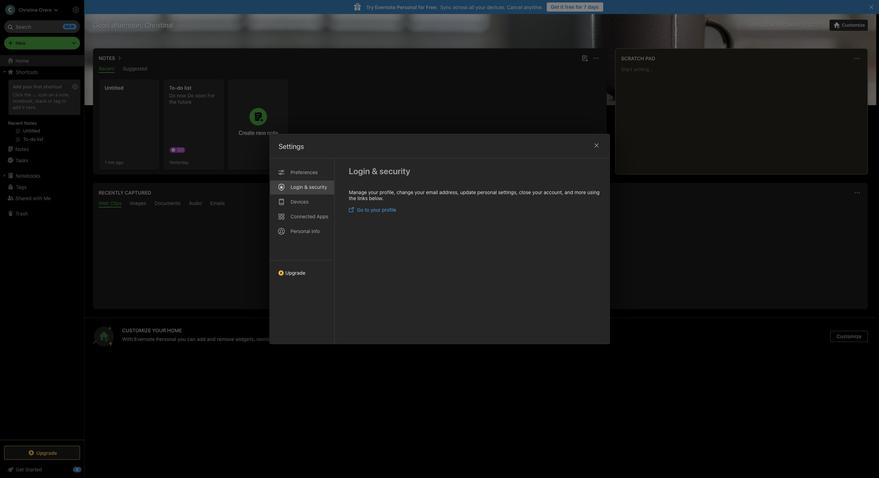 Task type: describe. For each thing, give the bounding box(es) containing it.
0 vertical spatial customize button
[[830, 20, 868, 31]]

trash
[[15, 211, 28, 217]]

wednesday,
[[750, 22, 777, 28]]

expand notebooks image
[[2, 173, 7, 179]]

with
[[33, 195, 42, 201]]

create new note
[[239, 130, 278, 136]]

group inside "tree"
[[0, 78, 84, 146]]

go to your profile button
[[349, 207, 396, 213]]

web
[[99, 201, 109, 206]]

new button
[[4, 37, 80, 50]]

with
[[122, 337, 133, 343]]

documents tab
[[155, 201, 181, 208]]

settings
[[279, 143, 304, 151]]

tree containing home
[[0, 55, 84, 440]]

1 vertical spatial to
[[365, 207, 369, 213]]

scratch
[[622, 55, 645, 61]]

tab list for go to your profile
[[270, 159, 335, 344]]

resize
[[285, 337, 299, 343]]

recent tab
[[99, 66, 115, 73]]

your
[[152, 328, 166, 334]]

good afternoon, christina!
[[93, 21, 174, 29]]

yesterday
[[169, 160, 189, 165]]

tab list for create new note
[[94, 66, 606, 73]]

profile
[[382, 207, 396, 213]]

wednesday, december 13, 2023
[[750, 22, 819, 28]]

on
[[49, 92, 54, 98]]

go to your profile
[[357, 207, 396, 213]]

icon on a note, notebook, stack or tag to add it here.
[[13, 92, 70, 110]]

personal info
[[291, 229, 320, 235]]

notes button
[[97, 54, 124, 63]]

it inside icon on a note, notebook, stack or tag to add it here.
[[22, 105, 25, 110]]

shared with me link
[[0, 193, 84, 204]]

now
[[177, 93, 186, 99]]

info
[[311, 229, 320, 235]]

tab list containing web clips
[[94, 201, 867, 208]]

1 horizontal spatial security
[[380, 166, 410, 176]]

personal
[[477, 190, 497, 196]]

2023
[[809, 22, 819, 28]]

across
[[453, 4, 468, 10]]

audio tab
[[189, 201, 202, 208]]

reorder
[[257, 337, 274, 343]]

for for free:
[[419, 4, 425, 10]]

ago
[[116, 160, 124, 165]]

your down below.
[[371, 207, 381, 213]]

manage your profile, change your email address, update personal settings, close your account, and more using the links below.
[[349, 190, 600, 202]]

stack
[[35, 98, 47, 104]]

future
[[178, 99, 192, 105]]

tag
[[54, 98, 61, 104]]

add
[[13, 84, 21, 90]]

personal inside customize your home with evernote personal you can add and remove widgets, reorder and resize them, or change your background.
[[156, 337, 176, 343]]

anytime.
[[524, 4, 543, 10]]

note,
[[59, 92, 70, 98]]

devices
[[291, 199, 309, 205]]

links
[[358, 196, 368, 202]]

get it free for 7 days button
[[547, 2, 603, 12]]

your inside customize your home with evernote personal you can add and remove widgets, reorder and resize them, or change your background.
[[339, 337, 350, 343]]

0/3
[[177, 147, 184, 153]]

new
[[256, 130, 266, 136]]

profile,
[[380, 190, 395, 196]]

notes link
[[0, 144, 84, 155]]

soon
[[195, 93, 206, 99]]

add your first shortcut
[[13, 84, 62, 90]]

or inside icon on a note, notebook, stack or tag to add it here.
[[48, 98, 52, 104]]

recent for recent notes
[[8, 120, 23, 126]]

update
[[460, 190, 476, 196]]

emails
[[210, 201, 225, 206]]

audio
[[189, 201, 202, 206]]

settings image
[[72, 6, 80, 14]]

you
[[178, 337, 186, 343]]

create new note button
[[228, 79, 289, 170]]

1 vertical spatial customize
[[837, 334, 862, 340]]

get
[[551, 4, 560, 10]]

using
[[588, 190, 600, 196]]

note
[[267, 130, 278, 136]]

recent for recent
[[99, 66, 115, 72]]

connected
[[291, 214, 315, 220]]

suggested tab
[[123, 66, 147, 73]]

documents
[[155, 201, 181, 206]]

images tab
[[130, 201, 146, 208]]

click
[[13, 92, 23, 98]]

add inside customize your home with evernote personal you can add and remove widgets, reorder and resize them, or change your background.
[[197, 337, 206, 343]]

manage
[[349, 190, 367, 196]]

customize
[[122, 328, 151, 334]]

try evernote personal for free: sync across all your devices. cancel anytime.
[[366, 4, 543, 10]]

more
[[575, 190, 586, 196]]

clips
[[110, 201, 121, 206]]

get it free for 7 days
[[551, 4, 599, 10]]

below.
[[369, 196, 384, 202]]

1 horizontal spatial upgrade
[[285, 270, 305, 276]]

add inside icon on a note, notebook, stack or tag to add it here.
[[13, 105, 21, 110]]

afternoon,
[[112, 21, 143, 29]]

notebooks link
[[0, 170, 84, 182]]

login & security inside tab list
[[291, 184, 327, 190]]

home
[[167, 328, 182, 334]]

trash link
[[0, 208, 84, 219]]

list
[[184, 85, 192, 91]]

account,
[[544, 190, 564, 196]]

shortcut
[[43, 84, 62, 90]]

1 do from the left
[[169, 93, 176, 99]]

1 horizontal spatial login & security
[[349, 166, 410, 176]]

or inside customize your home with evernote personal you can add and remove widgets, reorder and resize them, or change your background.
[[315, 337, 320, 343]]

and for your
[[565, 190, 573, 196]]

close image
[[593, 142, 601, 150]]



Task type: vqa. For each thing, say whether or not it's contained in the screenshot.
note window element
no



Task type: locate. For each thing, give the bounding box(es) containing it.
it right get
[[561, 4, 564, 10]]

for
[[208, 93, 215, 99]]

0 vertical spatial upgrade button
[[270, 261, 334, 279]]

recent down notes button
[[99, 66, 115, 72]]

None search field
[[9, 20, 75, 33]]

customize
[[843, 22, 866, 28], [837, 334, 862, 340]]

to down note,
[[62, 98, 66, 104]]

your up click the ...
[[23, 84, 32, 90]]

days
[[588, 4, 599, 10]]

upgrade button inside tab list
[[270, 261, 334, 279]]

& up below.
[[372, 166, 378, 176]]

2 vertical spatial the
[[349, 196, 356, 202]]

0 horizontal spatial to
[[62, 98, 66, 104]]

christina!
[[145, 21, 174, 29]]

good
[[93, 21, 110, 29]]

tab list containing recent
[[94, 66, 606, 73]]

1 horizontal spatial personal
[[291, 229, 310, 235]]

0 horizontal spatial evernote
[[134, 337, 155, 343]]

1 horizontal spatial and
[[275, 337, 284, 343]]

security
[[380, 166, 410, 176], [309, 184, 327, 190]]

shortcuts
[[16, 69, 38, 75]]

login & security down preferences
[[291, 184, 327, 190]]

add down the "notebook,"
[[13, 105, 21, 110]]

notebook,
[[13, 98, 34, 104]]

tab list containing preferences
[[270, 159, 335, 344]]

captured
[[125, 190, 151, 196]]

personal left free:
[[397, 4, 417, 10]]

0 horizontal spatial for
[[419, 4, 425, 10]]

images
[[130, 201, 146, 206]]

all
[[469, 4, 474, 10]]

icon
[[38, 92, 47, 98]]

shared with me
[[15, 195, 51, 201]]

preferences
[[291, 170, 318, 176]]

0 vertical spatial notes
[[99, 55, 115, 61]]

evernote inside customize your home with evernote personal you can add and remove widgets, reorder and resize them, or change your background.
[[134, 337, 155, 343]]

them,
[[300, 337, 314, 343]]

web clips tab
[[99, 201, 121, 208]]

login
[[349, 166, 370, 176], [291, 184, 303, 190]]

personal
[[397, 4, 417, 10], [291, 229, 310, 235], [156, 337, 176, 343]]

login up devices
[[291, 184, 303, 190]]

sync
[[441, 4, 452, 10]]

notes inside notes link
[[15, 146, 29, 152]]

1 horizontal spatial upgrade button
[[270, 261, 334, 279]]

do
[[177, 85, 183, 91]]

close
[[519, 190, 531, 196]]

min
[[108, 160, 115, 165]]

1 horizontal spatial for
[[576, 4, 583, 10]]

for left free:
[[419, 4, 425, 10]]

0 vertical spatial change
[[397, 190, 413, 196]]

do down list
[[188, 93, 194, 99]]

Search text field
[[9, 20, 75, 33]]

notes up tasks
[[15, 146, 29, 152]]

Start writing… text field
[[622, 66, 868, 169]]

0 vertical spatial personal
[[397, 4, 417, 10]]

1 horizontal spatial add
[[197, 337, 206, 343]]

group containing add your first shortcut
[[0, 78, 84, 146]]

recent notes
[[8, 120, 37, 126]]

tasks button
[[0, 155, 84, 166]]

emails tab
[[210, 201, 225, 208]]

1 vertical spatial upgrade
[[36, 451, 57, 457]]

for left 7
[[576, 4, 583, 10]]

and inside manage your profile, change your email address, update personal settings, close your account, and more using the links below.
[[565, 190, 573, 196]]

1 horizontal spatial evernote
[[375, 4, 396, 10]]

settings,
[[498, 190, 518, 196]]

go
[[357, 207, 363, 213]]

cancel
[[507, 4, 523, 10]]

the inside manage your profile, change your email address, update personal settings, close your account, and more using the links below.
[[349, 196, 356, 202]]

a
[[55, 92, 58, 98]]

the left links
[[349, 196, 356, 202]]

0 vertical spatial login & security
[[349, 166, 410, 176]]

tab list
[[94, 66, 606, 73], [270, 159, 335, 344], [94, 201, 867, 208]]

2 do from the left
[[188, 93, 194, 99]]

recent down the "notebook,"
[[8, 120, 23, 126]]

0 horizontal spatial change
[[321, 337, 338, 343]]

click the ...
[[13, 92, 37, 98]]

it
[[561, 4, 564, 10], [22, 105, 25, 110]]

1 vertical spatial it
[[22, 105, 25, 110]]

0 horizontal spatial it
[[22, 105, 25, 110]]

untitled
[[105, 85, 124, 91]]

evernote
[[375, 4, 396, 10], [134, 337, 155, 343]]

to inside icon on a note, notebook, stack or tag to add it here.
[[62, 98, 66, 104]]

remove
[[217, 337, 234, 343]]

home
[[15, 58, 29, 64]]

and left remove
[[207, 337, 216, 343]]

apps
[[317, 214, 328, 220]]

2 for from the left
[[419, 4, 425, 10]]

13,
[[802, 22, 807, 28]]

change right them,
[[321, 337, 338, 343]]

or
[[48, 98, 52, 104], [315, 337, 320, 343]]

free:
[[426, 4, 438, 10]]

and left "more"
[[565, 190, 573, 196]]

free
[[565, 4, 575, 10]]

and left resize
[[275, 337, 284, 343]]

1 vertical spatial evernote
[[134, 337, 155, 343]]

notebooks
[[16, 173, 40, 179]]

0 vertical spatial the
[[24, 92, 31, 98]]

your right all at the top of the page
[[476, 4, 486, 10]]

and for widgets,
[[275, 337, 284, 343]]

1 vertical spatial upgrade button
[[4, 447, 80, 461]]

7
[[584, 4, 587, 10]]

evernote right try
[[375, 4, 396, 10]]

0 horizontal spatial login & security
[[291, 184, 327, 190]]

2 horizontal spatial the
[[349, 196, 356, 202]]

the inside "tree"
[[24, 92, 31, 98]]

tree
[[0, 55, 84, 440]]

me
[[44, 195, 51, 201]]

december
[[778, 22, 801, 28]]

1 vertical spatial notes
[[24, 120, 37, 126]]

0 horizontal spatial &
[[304, 184, 308, 190]]

add right can
[[197, 337, 206, 343]]

address,
[[439, 190, 459, 196]]

1 horizontal spatial or
[[315, 337, 320, 343]]

2 vertical spatial personal
[[156, 337, 176, 343]]

0 vertical spatial add
[[13, 105, 21, 110]]

1 vertical spatial customize button
[[831, 331, 868, 343]]

here.
[[26, 105, 37, 110]]

connected apps
[[291, 214, 328, 220]]

shared
[[15, 195, 32, 201]]

0 horizontal spatial personal
[[156, 337, 176, 343]]

change inside customize your home with evernote personal you can add and remove widgets, reorder and resize them, or change your background.
[[321, 337, 338, 343]]

0 vertical spatial customize
[[843, 22, 866, 28]]

login & security up profile,
[[349, 166, 410, 176]]

1 vertical spatial recent
[[8, 120, 23, 126]]

0 horizontal spatial upgrade button
[[4, 447, 80, 461]]

0 horizontal spatial add
[[13, 105, 21, 110]]

0 vertical spatial &
[[372, 166, 378, 176]]

0 horizontal spatial and
[[207, 337, 216, 343]]

devices.
[[487, 4, 506, 10]]

recently captured button
[[97, 189, 151, 197]]

or right them,
[[315, 337, 320, 343]]

2 vertical spatial notes
[[15, 146, 29, 152]]

the left future
[[169, 99, 177, 105]]

email
[[426, 190, 438, 196]]

0 vertical spatial or
[[48, 98, 52, 104]]

tags button
[[0, 182, 84, 193]]

it down the "notebook,"
[[22, 105, 25, 110]]

create
[[239, 130, 255, 136]]

0 horizontal spatial the
[[24, 92, 31, 98]]

suggested
[[123, 66, 147, 72]]

1 vertical spatial change
[[321, 337, 338, 343]]

web clips
[[99, 201, 121, 206]]

0 horizontal spatial or
[[48, 98, 52, 104]]

do down to-
[[169, 93, 176, 99]]

1 vertical spatial or
[[315, 337, 320, 343]]

1 horizontal spatial &
[[372, 166, 378, 176]]

new
[[15, 40, 26, 46]]

& down preferences
[[304, 184, 308, 190]]

or down on
[[48, 98, 52, 104]]

0 vertical spatial it
[[561, 4, 564, 10]]

1
[[105, 160, 107, 165]]

1 vertical spatial the
[[169, 99, 177, 105]]

the
[[24, 92, 31, 98], [169, 99, 177, 105], [349, 196, 356, 202]]

0 vertical spatial evernote
[[375, 4, 396, 10]]

your left background.
[[339, 337, 350, 343]]

and
[[565, 190, 573, 196], [207, 337, 216, 343], [275, 337, 284, 343]]

the inside to-do list do now do soon for the future
[[169, 99, 177, 105]]

evernote down "customize"
[[134, 337, 155, 343]]

notes inside notes button
[[99, 55, 115, 61]]

0 vertical spatial security
[[380, 166, 410, 176]]

your inside group
[[23, 84, 32, 90]]

1 vertical spatial login
[[291, 184, 303, 190]]

change right profile,
[[397, 190, 413, 196]]

1 vertical spatial &
[[304, 184, 308, 190]]

the left ...
[[24, 92, 31, 98]]

change inside manage your profile, change your email address, update personal settings, close your account, and more using the links below.
[[397, 190, 413, 196]]

it inside button
[[561, 4, 564, 10]]

for inside button
[[576, 4, 583, 10]]

personal down your
[[156, 337, 176, 343]]

customize your home with evernote personal you can add and remove widgets, reorder and resize them, or change your background.
[[122, 328, 380, 343]]

to-do list do now do soon for the future
[[169, 85, 215, 105]]

0 horizontal spatial do
[[169, 93, 176, 99]]

1 horizontal spatial the
[[169, 99, 177, 105]]

your left the email
[[415, 190, 425, 196]]

0 vertical spatial upgrade
[[285, 270, 305, 276]]

scratch pad
[[622, 55, 656, 61]]

1 horizontal spatial do
[[188, 93, 194, 99]]

security down preferences
[[309, 184, 327, 190]]

widgets,
[[235, 337, 255, 343]]

1 horizontal spatial recent
[[99, 66, 115, 72]]

1 for from the left
[[576, 4, 583, 10]]

2 horizontal spatial and
[[565, 190, 573, 196]]

upgrade
[[285, 270, 305, 276], [36, 451, 57, 457]]

...
[[32, 92, 37, 98]]

notes up recent tab
[[99, 55, 115, 61]]

do
[[169, 93, 176, 99], [188, 93, 194, 99]]

&
[[372, 166, 378, 176], [304, 184, 308, 190]]

0 horizontal spatial login
[[291, 184, 303, 190]]

group
[[0, 78, 84, 146]]

1 vertical spatial login & security
[[291, 184, 327, 190]]

personal down connected
[[291, 229, 310, 235]]

to right go
[[365, 207, 369, 213]]

0 vertical spatial to
[[62, 98, 66, 104]]

1 vertical spatial add
[[197, 337, 206, 343]]

1 horizontal spatial change
[[397, 190, 413, 196]]

your right close at the top right of page
[[533, 190, 543, 196]]

tasks
[[15, 157, 28, 163]]

1 vertical spatial security
[[309, 184, 327, 190]]

recently captured
[[99, 190, 151, 196]]

1 horizontal spatial to
[[365, 207, 369, 213]]

home link
[[0, 55, 84, 66]]

0 horizontal spatial recent
[[8, 120, 23, 126]]

add
[[13, 105, 21, 110], [197, 337, 206, 343]]

1 vertical spatial personal
[[291, 229, 310, 235]]

2 horizontal spatial personal
[[397, 4, 417, 10]]

0 vertical spatial recent
[[99, 66, 115, 72]]

security up profile,
[[380, 166, 410, 176]]

1 horizontal spatial login
[[349, 166, 370, 176]]

shortcuts button
[[0, 66, 84, 78]]

scratch pad button
[[620, 54, 656, 63]]

notes down here.
[[24, 120, 37, 126]]

your right links
[[368, 190, 378, 196]]

0 vertical spatial login
[[349, 166, 370, 176]]

for for 7
[[576, 4, 583, 10]]

login up manage at the top left of page
[[349, 166, 370, 176]]

0 horizontal spatial upgrade
[[36, 451, 57, 457]]

1 horizontal spatial it
[[561, 4, 564, 10]]

0 horizontal spatial security
[[309, 184, 327, 190]]

notes
[[99, 55, 115, 61], [24, 120, 37, 126], [15, 146, 29, 152]]



